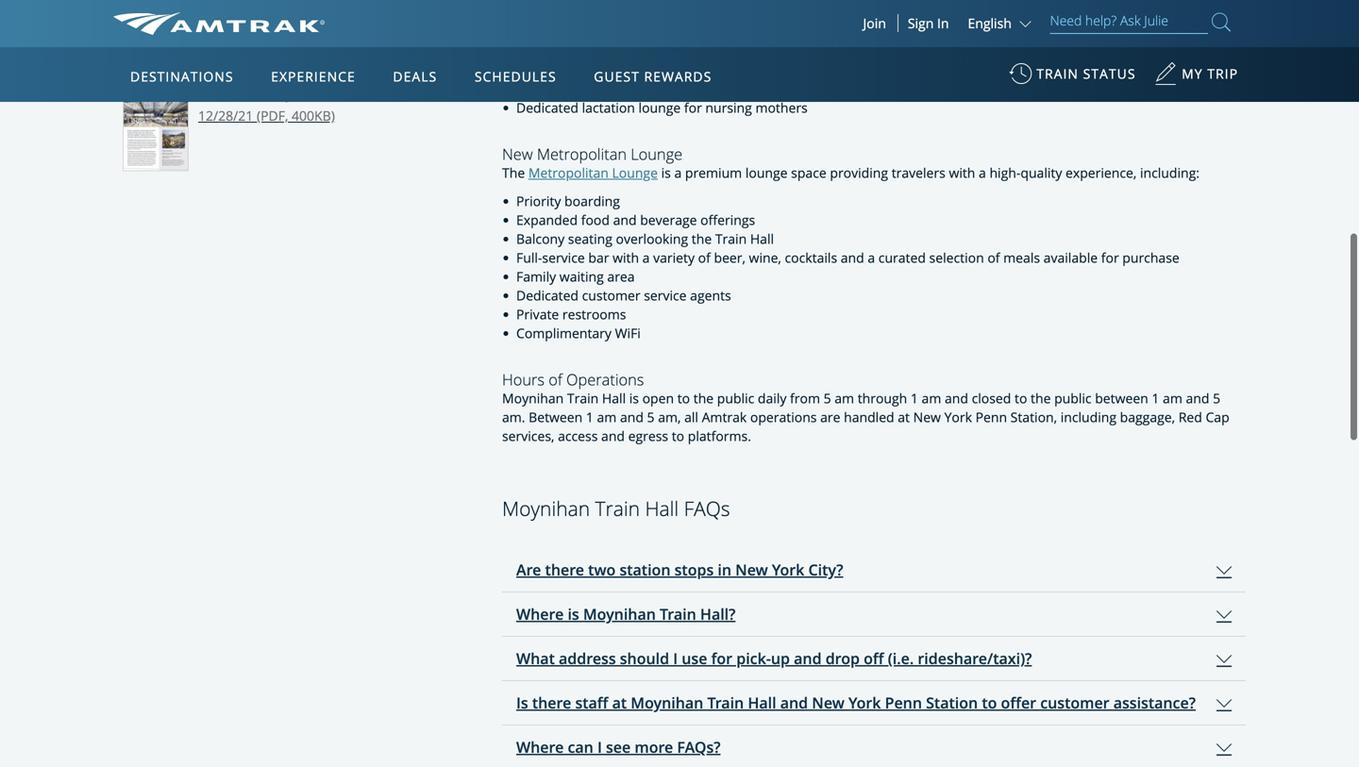 Task type: describe. For each thing, give the bounding box(es) containing it.
where for where is moynihan train hall?
[[517, 604, 564, 625]]

train inside hours of operations moynihan train hall is open to the public daily from 5 am through 1 am and closed to the public between 1 am and 5 am. between 1 am and 5 am, all amtrak operations are handled at new york penn station, including baggage, red cap services, access and egress to platforms.
[[567, 389, 599, 407]]

schedules link
[[467, 47, 564, 102]]

12/15/20 (pdf, 992kb)
[[198, 2, 335, 20]]

new inside hours of operations moynihan train hall is open to the public daily from 5 am through 1 am and closed to the public between 1 am and 5 am. between 1 am and 5 am, all amtrak operations are handled at new york penn station, including baggage, red cap services, access and egress to platforms.
[[914, 408, 941, 426]]

join
[[864, 14, 887, 32]]

new down drop
[[812, 693, 845, 714]]

area inside "priority boarding expanded food and beverage offerings balcony seating overlooking the train hall full-service bar with a variety of beer, wine, cocktails and a curated selection of meals available for purchase family waiting area dedicated customer service agents private restrooms complimentary wifi"
[[608, 268, 635, 286]]

1 vertical spatial service
[[644, 287, 687, 305]]

city?
[[809, 560, 844, 580]]

food
[[581, 211, 610, 229]]

and up egress
[[620, 408, 644, 426]]

offerings
[[701, 211, 756, 229]]

station
[[620, 560, 671, 580]]

1 horizontal spatial 5
[[824, 389, 832, 407]]

baggage
[[676, 4, 728, 22]]

is for operations
[[630, 389, 639, 407]]

expanded
[[517, 211, 578, 229]]

lounge up boarding on the top of the page
[[612, 164, 658, 182]]

daily
[[758, 389, 787, 407]]

guest rewards
[[594, 68, 712, 85]]

deals button
[[386, 50, 445, 103]]

up
[[771, 649, 790, 669]]

train inside fact sheet: moynihan train hall 12/28/21 (pdf, 400kb)
[[329, 85, 359, 103]]

a left high-
[[979, 164, 987, 182]]

egress
[[629, 427, 669, 445]]

experience button
[[264, 50, 363, 103]]

spaces
[[739, 80, 781, 98]]

operations
[[567, 369, 644, 391]]

all inside hours of operations moynihan train hall is open to the public daily from 5 am through 1 am and closed to the public between 1 am and 5 am. between 1 am and 5 am, all amtrak operations are handled at new york penn station, including baggage, red cap services, access and egress to platforms.
[[685, 408, 699, 426]]

york inside hours of operations moynihan train hall is open to the public daily from 5 am through 1 am and closed to the public between 1 am and 5 am. between 1 am and 5 am, all amtrak operations are handled at new york penn station, including baggage, red cap services, access and egress to platforms.
[[945, 408, 973, 426]]

full-
[[517, 249, 542, 267]]

moynihan down two
[[583, 604, 656, 625]]

lounge inside new metropolitan lounge the metropolitan lounge is a premium lounge space providing travelers with a high-quality experience, including:
[[746, 164, 788, 182]]

a left premium
[[675, 164, 682, 182]]

application containing are there two station stops in new york city?
[[502, 549, 1246, 768]]

is there staff at moynihan train hall and new york penn station to offer customer assistance?
[[517, 693, 1196, 714]]

search icon image
[[1212, 9, 1231, 35]]

amtrak
[[702, 408, 747, 426]]

to inside button
[[982, 693, 998, 714]]

schedules
[[475, 68, 557, 85]]

closed
[[972, 389, 1012, 407]]

use
[[682, 649, 708, 669]]

space
[[791, 164, 827, 182]]

0 horizontal spatial 1
[[586, 408, 594, 426]]

travelers
[[892, 164, 946, 182]]

(pdf, inside fact sheet: moynihan train hall 12/28/21 (pdf, 400kb)
[[257, 107, 288, 125]]

in inside 'are there two station stops in new york city?' button
[[718, 560, 732, 580]]

destinations button
[[123, 50, 241, 103]]

and left closed on the right of page
[[945, 389, 969, 407]]

customer inside a combined ticketing and baggage area improved passenger comfort and security accessibility for customers with disabilities inductive loop system for hearing assistance complimentary wifi in all customer spaces dedicated lactation lounge for nursing mothers
[[677, 80, 735, 98]]

off
[[864, 649, 884, 669]]

join button
[[852, 14, 899, 32]]

moynihan train hall faqs
[[502, 495, 730, 522]]

to up station,
[[1015, 389, 1028, 407]]

of inside hours of operations moynihan train hall is open to the public daily from 5 am through 1 am and closed to the public between 1 am and 5 am. between 1 am and 5 am, all amtrak operations are handled at new york penn station, including baggage, red cap services, access and egress to platforms.
[[549, 369, 563, 391]]

are
[[821, 408, 841, 426]]

trip
[[1208, 65, 1239, 83]]

new up hall?
[[736, 560, 768, 580]]

am up the are
[[835, 389, 855, 407]]

meals
[[1004, 249, 1041, 267]]

fact sheet: moynihan train hall 12/28/21 (pdf, 400kb)
[[198, 85, 384, 125]]

where is moynihan train hall? button
[[502, 593, 1246, 637]]

and right the cocktails at top right
[[841, 249, 865, 267]]

guest rewards button
[[587, 50, 720, 103]]

variety
[[654, 249, 695, 267]]

customers
[[615, 42, 680, 60]]

am up red
[[1163, 389, 1183, 407]]

mothers
[[756, 99, 808, 117]]

my trip button
[[1155, 56, 1239, 102]]

train up two
[[595, 495, 640, 522]]

and up the comfort
[[649, 4, 672, 22]]

1 horizontal spatial 1
[[911, 389, 919, 407]]

customer inside "priority boarding expanded food and beverage offerings balcony seating overlooking the train hall full-service bar with a variety of beer, wine, cocktails and a curated selection of meals available for purchase family waiting area dedicated customer service agents private restrooms complimentary wifi"
[[582, 287, 641, 305]]

red
[[1179, 408, 1203, 426]]

moynihan inside hours of operations moynihan train hall is open to the public daily from 5 am through 1 am and closed to the public between 1 am and 5 am. between 1 am and 5 am, all amtrak operations are handled at new york penn station, including baggage, red cap services, access and egress to platforms.
[[502, 389, 564, 407]]

train
[[1037, 65, 1079, 83]]

hours
[[502, 369, 545, 391]]

for inside "priority boarding expanded food and beverage offerings balcony seating overlooking the train hall full-service bar with a variety of beer, wine, cocktails and a curated selection of meals available for purchase family waiting area dedicated customer service agents private restrooms complimentary wifi"
[[1102, 249, 1120, 267]]

purchase
[[1123, 249, 1180, 267]]

dedicated inside a combined ticketing and baggage area improved passenger comfort and security accessibility for customers with disabilities inductive loop system for hearing assistance complimentary wifi in all customer spaces dedicated lactation lounge for nursing mothers
[[517, 99, 579, 117]]

are there two station stops in new york city?
[[517, 560, 844, 580]]

and right "food"
[[613, 211, 637, 229]]

beverage
[[640, 211, 697, 229]]

in inside a combined ticketing and baggage area improved passenger comfort and security accessibility for customers with disabilities inductive loop system for hearing assistance complimentary wifi in all customer spaces dedicated lactation lounge for nursing mothers
[[644, 80, 656, 98]]

and up red
[[1186, 389, 1210, 407]]

a left curated
[[868, 249, 875, 267]]

york inside 'is there staff at moynihan train hall and new york penn station to offer customer assistance?' button
[[849, 693, 881, 714]]

new metropolitan lounge the metropolitan lounge is a premium lounge space providing travelers with a high-quality experience, including:
[[502, 144, 1200, 182]]

with inside new metropolitan lounge the metropolitan lounge is a premium lounge space providing travelers with a high-quality experience, including:
[[949, 164, 976, 182]]

waiting
[[560, 268, 604, 286]]

amtrak image
[[113, 12, 325, 35]]

and inside 'is there staff at moynihan train hall and new york penn station to offer customer assistance?' button
[[781, 693, 808, 714]]

banner containing join
[[0, 0, 1360, 436]]

between
[[1096, 389, 1149, 407]]

cap
[[1206, 408, 1230, 426]]

hours of operations moynihan train hall is open to the public daily from 5 am through 1 am and closed to the public between 1 am and 5 am. between 1 am and 5 am, all amtrak operations are handled at new york penn station, including baggage, red cap services, access and egress to platforms.
[[502, 369, 1230, 445]]

with inside "priority boarding expanded food and beverage offerings balcony seating overlooking the train hall full-service bar with a variety of beer, wine, cocktails and a curated selection of meals available for purchase family waiting area dedicated customer service agents private restrooms complimentary wifi"
[[613, 249, 639, 267]]

fact
[[198, 85, 223, 103]]

balcony
[[517, 230, 565, 248]]

premium
[[685, 164, 742, 182]]

to down am, at the bottom of page
[[672, 427, 685, 445]]

agents
[[690, 287, 732, 305]]

am up access
[[597, 408, 617, 426]]

is
[[517, 693, 528, 714]]

moynihan inside fact sheet: moynihan train hall 12/28/21 (pdf, 400kb)
[[267, 85, 325, 103]]

between
[[529, 408, 583, 426]]

sign
[[908, 14, 934, 32]]

wifi inside a combined ticketing and baggage area improved passenger comfort and security accessibility for customers with disabilities inductive loop system for hearing assistance complimentary wifi in all customer spaces dedicated lactation lounge for nursing mothers
[[615, 80, 641, 98]]

inductive
[[517, 61, 573, 79]]

system
[[607, 61, 651, 79]]

providing
[[830, 164, 889, 182]]

regions map image
[[184, 158, 637, 422]]

lounge left premium
[[631, 144, 683, 165]]

including
[[1061, 408, 1117, 426]]

curated
[[879, 249, 926, 267]]

0 vertical spatial i
[[673, 649, 678, 669]]

for down passenger
[[594, 42, 612, 60]]

hall inside "priority boarding expanded food and beverage offerings balcony seating overlooking the train hall full-service bar with a variety of beer, wine, cocktails and a curated selection of meals available for purchase family waiting area dedicated customer service agents private restrooms complimentary wifi"
[[751, 230, 774, 248]]

more
[[635, 738, 674, 758]]

am.
[[502, 408, 526, 426]]

are
[[517, 560, 541, 580]]

2 horizontal spatial 1
[[1152, 389, 1160, 407]]

boarding
[[565, 192, 620, 210]]

address
[[559, 649, 616, 669]]

new inside new metropolitan lounge the metropolitan lounge is a premium lounge space providing travelers with a high-quality experience, including:
[[502, 144, 533, 165]]

there for are
[[545, 560, 585, 580]]

at inside hours of operations moynihan train hall is open to the public daily from 5 am through 1 am and closed to the public between 1 am and 5 am. between 1 am and 5 am, all amtrak operations are handled at new york penn station, including baggage, red cap services, access and egress to platforms.
[[898, 408, 910, 426]]



Task type: vqa. For each thing, say whether or not it's contained in the screenshot.
'application' within the banner
no



Task type: locate. For each thing, give the bounding box(es) containing it.
train up beer,
[[716, 230, 747, 248]]

1 vertical spatial (pdf,
[[257, 107, 288, 125]]

and right the up
[[794, 649, 822, 669]]

1 vertical spatial complimentary
[[517, 324, 612, 342]]

york down closed on the right of page
[[945, 408, 973, 426]]

0 vertical spatial is
[[662, 164, 671, 182]]

0 vertical spatial lounge
[[639, 99, 681, 117]]

of left meals
[[988, 249, 1000, 267]]

2 (pdf, from the top
[[257, 107, 288, 125]]

1 vertical spatial in
[[718, 560, 732, 580]]

0 vertical spatial with
[[683, 42, 710, 60]]

(pdf, inside 12/15/20 (pdf, 992kb) link
[[257, 2, 288, 20]]

area up the security
[[731, 4, 759, 22]]

of right hours
[[549, 369, 563, 391]]

is inside button
[[568, 604, 580, 625]]

is
[[662, 164, 671, 182], [630, 389, 639, 407], [568, 604, 580, 625]]

0 horizontal spatial area
[[608, 268, 635, 286]]

2 dedicated from the top
[[517, 287, 579, 305]]

1 vertical spatial area
[[608, 268, 635, 286]]

1 horizontal spatial is
[[630, 389, 639, 407]]

area down bar on the left of the page
[[608, 268, 635, 286]]

handled
[[844, 408, 895, 426]]

moynihan up am.
[[502, 389, 564, 407]]

there for is
[[532, 693, 572, 714]]

1 horizontal spatial with
[[683, 42, 710, 60]]

lounge inside a combined ticketing and baggage area improved passenger comfort and security accessibility for customers with disabilities inductive loop system for hearing assistance complimentary wifi in all customer spaces dedicated lactation lounge for nursing mothers
[[639, 99, 681, 117]]

2 horizontal spatial customer
[[1041, 693, 1110, 714]]

1 where from the top
[[517, 604, 564, 625]]

york inside 'are there two station stops in new york city?' button
[[772, 560, 805, 580]]

0 vertical spatial complimentary
[[517, 80, 612, 98]]

customer right the offer
[[1041, 693, 1110, 714]]

access
[[558, 427, 598, 445]]

i left use on the bottom right
[[673, 649, 678, 669]]

for right available
[[1102, 249, 1120, 267]]

1 vertical spatial i
[[598, 738, 602, 758]]

lounge down guest rewards
[[639, 99, 681, 117]]

2 horizontal spatial york
[[945, 408, 973, 426]]

hearing
[[676, 61, 723, 79]]

public up amtrak
[[717, 389, 755, 407]]

the down the offerings
[[692, 230, 712, 248]]

to up am, at the bottom of page
[[678, 389, 690, 407]]

1 horizontal spatial service
[[644, 287, 687, 305]]

2 wifi from the top
[[615, 324, 641, 342]]

1 horizontal spatial penn
[[976, 408, 1008, 426]]

there inside 'are there two station stops in new york city?' button
[[545, 560, 585, 580]]

am right through
[[922, 389, 942, 407]]

is inside hours of operations moynihan train hall is open to the public daily from 5 am through 1 am and closed to the public between 1 am and 5 am. between 1 am and 5 am, all amtrak operations are handled at new york penn station, including baggage, red cap services, access and egress to platforms.
[[630, 389, 639, 407]]

hall up wine,
[[751, 230, 774, 248]]

rideshare/taxi)?
[[918, 649, 1032, 669]]

1 horizontal spatial in
[[718, 560, 732, 580]]

(pdf, down sheet:
[[257, 107, 288, 125]]

application
[[184, 158, 637, 422], [502, 549, 1246, 768]]

and down the up
[[781, 693, 808, 714]]

with left high-
[[949, 164, 976, 182]]

1 horizontal spatial at
[[898, 408, 910, 426]]

sign in button
[[908, 14, 949, 32]]

(i.e.
[[888, 649, 914, 669]]

0 vertical spatial customer
[[677, 80, 735, 98]]

moynihan
[[267, 85, 325, 103], [502, 389, 564, 407], [502, 495, 590, 522], [583, 604, 656, 625], [631, 693, 704, 714]]

and right access
[[602, 427, 625, 445]]

1 vertical spatial customer
[[582, 287, 641, 305]]

train up faqs?
[[708, 693, 744, 714]]

1 vertical spatial is
[[630, 389, 639, 407]]

12/28/21
[[198, 107, 253, 125]]

where inside button
[[517, 604, 564, 625]]

5 left am, at the bottom of page
[[647, 408, 655, 426]]

in
[[938, 14, 949, 32]]

dedicated inside "priority boarding expanded food and beverage offerings balcony seating overlooking the train hall full-service bar with a variety of beer, wine, cocktails and a curated selection of meals available for purchase family waiting area dedicated customer service agents private restrooms complimentary wifi"
[[517, 287, 579, 305]]

where is moynihan train hall?
[[517, 604, 736, 625]]

hall inside fact sheet: moynihan train hall 12/28/21 (pdf, 400kb)
[[362, 85, 384, 103]]

penn down (i.e.
[[885, 693, 923, 714]]

wifi down restrooms
[[615, 324, 641, 342]]

where left can
[[517, 738, 564, 758]]

1 vertical spatial york
[[772, 560, 805, 580]]

there inside 'is there staff at moynihan train hall and new york penn station to offer customer assistance?' button
[[532, 693, 572, 714]]

assistance?
[[1114, 693, 1196, 714]]

1 vertical spatial application
[[502, 549, 1246, 768]]

hall down the pick-
[[748, 693, 777, 714]]

combined
[[528, 4, 590, 22]]

train up between
[[567, 389, 599, 407]]

2 vertical spatial with
[[613, 249, 639, 267]]

0 vertical spatial wifi
[[615, 80, 641, 98]]

1 complimentary from the top
[[517, 80, 612, 98]]

1 vertical spatial where
[[517, 738, 564, 758]]

security
[[726, 23, 774, 41]]

1 horizontal spatial customer
[[677, 80, 735, 98]]

at down through
[[898, 408, 910, 426]]

hall inside button
[[748, 693, 777, 714]]

1 vertical spatial wifi
[[615, 324, 641, 342]]

for inside what address should i use for pick-up and drop off (i.e. rideshare/taxi)? button
[[712, 649, 733, 669]]

0 vertical spatial at
[[898, 408, 910, 426]]

where up what
[[517, 604, 564, 625]]

hall
[[362, 85, 384, 103], [751, 230, 774, 248], [602, 389, 626, 407], [645, 495, 679, 522], [748, 693, 777, 714]]

banner
[[0, 0, 1360, 436]]

bar
[[589, 249, 609, 267]]

1 horizontal spatial all
[[685, 408, 699, 426]]

the inside "priority boarding expanded food and beverage offerings balcony seating overlooking the train hall full-service bar with a variety of beer, wine, cocktails and a curated selection of meals available for purchase family waiting area dedicated customer service agents private restrooms complimentary wifi"
[[692, 230, 712, 248]]

the up amtrak
[[694, 389, 714, 407]]

0 horizontal spatial with
[[613, 249, 639, 267]]

am,
[[658, 408, 681, 426]]

penn inside button
[[885, 693, 923, 714]]

moynihan up 400kb) at the top left of the page
[[267, 85, 325, 103]]

application inside banner
[[184, 158, 637, 422]]

is inside new metropolitan lounge the metropolitan lounge is a premium lounge space providing travelers with a high-quality experience, including:
[[662, 164, 671, 182]]

faqs
[[684, 495, 730, 522]]

are there two station stops in new york city? button
[[502, 549, 1246, 592]]

improved
[[517, 23, 576, 41]]

2 vertical spatial customer
[[1041, 693, 1110, 714]]

moynihan up are
[[502, 495, 590, 522]]

service up waiting
[[542, 249, 585, 267]]

see
[[606, 738, 631, 758]]

2 complimentary from the top
[[517, 324, 612, 342]]

5
[[824, 389, 832, 407], [1213, 389, 1221, 407], [647, 408, 655, 426]]

1 horizontal spatial i
[[673, 649, 678, 669]]

train left hall?
[[660, 604, 697, 625]]

train status
[[1037, 65, 1136, 83]]

accessibility
[[517, 42, 590, 60]]

2 vertical spatial is
[[568, 604, 580, 625]]

stops
[[675, 560, 714, 580]]

station,
[[1011, 408, 1058, 426]]

selection
[[930, 249, 985, 267]]

drop
[[826, 649, 860, 669]]

with up the hearing
[[683, 42, 710, 60]]

1 horizontal spatial york
[[849, 693, 881, 714]]

my
[[1182, 65, 1204, 83]]

new right handled
[[914, 408, 941, 426]]

quality
[[1021, 164, 1063, 182]]

1 horizontal spatial lounge
[[746, 164, 788, 182]]

of left beer,
[[698, 249, 711, 267]]

english
[[968, 14, 1012, 32]]

restrooms
[[563, 306, 626, 323]]

1
[[911, 389, 919, 407], [1152, 389, 1160, 407], [586, 408, 594, 426]]

customer up restrooms
[[582, 287, 641, 305]]

open
[[643, 389, 674, 407]]

comfort
[[647, 23, 696, 41]]

0 vertical spatial penn
[[976, 408, 1008, 426]]

is up beverage
[[662, 164, 671, 182]]

0 vertical spatial application
[[184, 158, 637, 422]]

2 horizontal spatial of
[[988, 249, 1000, 267]]

0 vertical spatial area
[[731, 4, 759, 22]]

1 vertical spatial there
[[532, 693, 572, 714]]

2 vertical spatial york
[[849, 693, 881, 714]]

0 horizontal spatial all
[[659, 80, 673, 98]]

hall left open
[[602, 389, 626, 407]]

0 vertical spatial in
[[644, 80, 656, 98]]

1 dedicated from the top
[[517, 99, 579, 117]]

Please enter your search item search field
[[1051, 9, 1209, 34]]

0 horizontal spatial at
[[612, 693, 627, 714]]

there right are
[[545, 560, 585, 580]]

overlooking
[[616, 230, 689, 248]]

is left open
[[630, 389, 639, 407]]

train inside 'is there staff at moynihan train hall and new york penn station to offer customer assistance?' button
[[708, 693, 744, 714]]

english button
[[968, 14, 1036, 32]]

0 horizontal spatial in
[[644, 80, 656, 98]]

is up address
[[568, 604, 580, 625]]

with inside a combined ticketing and baggage area improved passenger comfort and security accessibility for customers with disabilities inductive loop system for hearing assistance complimentary wifi in all customer spaces dedicated lactation lounge for nursing mothers
[[683, 42, 710, 60]]

dedicated down inductive
[[517, 99, 579, 117]]

loop
[[576, 61, 604, 79]]

customer down the hearing
[[677, 80, 735, 98]]

0 horizontal spatial i
[[598, 738, 602, 758]]

(pdf, left 992kb)
[[257, 2, 288, 20]]

0 vertical spatial service
[[542, 249, 585, 267]]

1 wifi from the top
[[615, 80, 641, 98]]

wifi inside "priority boarding expanded food and beverage offerings balcony seating overlooking the train hall full-service bar with a variety of beer, wine, cocktails and a curated selection of meals available for purchase family waiting area dedicated customer service agents private restrooms complimentary wifi"
[[615, 324, 641, 342]]

(pdf,
[[257, 2, 288, 20], [257, 107, 288, 125]]

i
[[673, 649, 678, 669], [598, 738, 602, 758]]

2 horizontal spatial 5
[[1213, 389, 1221, 407]]

all
[[659, 80, 673, 98], [685, 408, 699, 426]]

nursing
[[706, 99, 752, 117]]

2 horizontal spatial with
[[949, 164, 976, 182]]

york left city?
[[772, 560, 805, 580]]

baggage,
[[1121, 408, 1176, 426]]

for right use on the bottom right
[[712, 649, 733, 669]]

complimentary down private
[[517, 324, 612, 342]]

0 horizontal spatial york
[[772, 560, 805, 580]]

1 right through
[[911, 389, 919, 407]]

1 vertical spatial penn
[[885, 693, 923, 714]]

area inside a combined ticketing and baggage area improved passenger comfort and security accessibility for customers with disabilities inductive loop system for hearing assistance complimentary wifi in all customer spaces dedicated lactation lounge for nursing mothers
[[731, 4, 759, 22]]

priority boarding expanded food and beverage offerings balcony seating overlooking the train hall full-service bar with a variety of beer, wine, cocktails and a curated selection of meals available for purchase family waiting area dedicated customer service agents private restrooms complimentary wifi
[[517, 192, 1180, 342]]

0 horizontal spatial 5
[[647, 408, 655, 426]]

2 horizontal spatial is
[[662, 164, 671, 182]]

1 vertical spatial with
[[949, 164, 976, 182]]

from
[[790, 389, 821, 407]]

0 horizontal spatial of
[[549, 369, 563, 391]]

complimentary inside a combined ticketing and baggage area improved passenger comfort and security accessibility for customers with disabilities inductive loop system for hearing assistance complimentary wifi in all customer spaces dedicated lactation lounge for nursing mothers
[[517, 80, 612, 98]]

hall left faqs
[[645, 495, 679, 522]]

i left see
[[598, 738, 602, 758]]

high-
[[990, 164, 1021, 182]]

complimentary down inductive
[[517, 80, 612, 98]]

customer
[[677, 80, 735, 98], [582, 287, 641, 305], [1041, 693, 1110, 714]]

a down 'overlooking'
[[643, 249, 650, 267]]

1 horizontal spatial public
[[1055, 389, 1092, 407]]

0 vertical spatial dedicated
[[517, 99, 579, 117]]

guest
[[594, 68, 640, 85]]

0 horizontal spatial penn
[[885, 693, 923, 714]]

complimentary
[[517, 80, 612, 98], [517, 324, 612, 342]]

sheet:
[[226, 85, 263, 103]]

0 vertical spatial where
[[517, 604, 564, 625]]

train inside the where is moynihan train hall? button
[[660, 604, 697, 625]]

seating
[[568, 230, 613, 248]]

private
[[517, 306, 559, 323]]

0 vertical spatial york
[[945, 408, 973, 426]]

there
[[545, 560, 585, 580], [532, 693, 572, 714]]

0 horizontal spatial service
[[542, 249, 585, 267]]

cocktails
[[785, 249, 838, 267]]

for
[[594, 42, 612, 60], [654, 61, 672, 79], [684, 99, 702, 117], [1102, 249, 1120, 267], [712, 649, 733, 669]]

is for lounge
[[662, 164, 671, 182]]

available
[[1044, 249, 1098, 267]]

1 (pdf, from the top
[[257, 2, 288, 20]]

0 vertical spatial all
[[659, 80, 673, 98]]

deals
[[393, 68, 437, 85]]

priority
[[517, 192, 561, 210]]

where
[[517, 604, 564, 625], [517, 738, 564, 758]]

new up priority
[[502, 144, 533, 165]]

to left the offer
[[982, 693, 998, 714]]

in right stops
[[718, 560, 732, 580]]

and down baggage
[[699, 23, 723, 41]]

wifi down system
[[615, 80, 641, 98]]

at
[[898, 408, 910, 426], [612, 693, 627, 714]]

what address should i use for pick-up and drop off (i.e. rideshare/taxi)? button
[[502, 638, 1246, 681]]

hall inside hours of operations moynihan train hall is open to the public daily from 5 am through 1 am and closed to the public between 1 am and 5 am. between 1 am and 5 am, all amtrak operations are handled at new york penn station, including baggage, red cap services, access and egress to platforms.
[[602, 389, 626, 407]]

in down system
[[644, 80, 656, 98]]

2 where from the top
[[517, 738, 564, 758]]

pick-
[[737, 649, 771, 669]]

1 horizontal spatial of
[[698, 249, 711, 267]]

at inside button
[[612, 693, 627, 714]]

where for where can i see more faqs?
[[517, 738, 564, 758]]

400kb)
[[292, 107, 335, 125]]

where can i see more faqs? button
[[502, 726, 1246, 768]]

sign in
[[908, 14, 949, 32]]

train status link
[[1010, 56, 1136, 102]]

0 horizontal spatial is
[[568, 604, 580, 625]]

metropolitan
[[537, 144, 627, 165], [529, 164, 609, 182]]

5 up the are
[[824, 389, 832, 407]]

where inside where can i see more faqs? button
[[517, 738, 564, 758]]

and inside what address should i use for pick-up and drop off (i.e. rideshare/taxi)? button
[[794, 649, 822, 669]]

dedicated up private
[[517, 287, 579, 305]]

offer
[[1001, 693, 1037, 714]]

york up where can i see more faqs? button
[[849, 693, 881, 714]]

1 vertical spatial lounge
[[746, 164, 788, 182]]

for down customers at left
[[654, 61, 672, 79]]

12/15/20 (pdf, 992kb) link
[[113, 0, 444, 77]]

0 vertical spatial there
[[545, 560, 585, 580]]

operations
[[751, 408, 817, 426]]

with right bar on the left of the page
[[613, 249, 639, 267]]

the up station,
[[1031, 389, 1051, 407]]

my trip
[[1182, 65, 1239, 83]]

is there staff at moynihan train hall and new york penn station to offer customer assistance? button
[[502, 682, 1246, 725]]

moynihan up more at left bottom
[[631, 693, 704, 714]]

0 horizontal spatial public
[[717, 389, 755, 407]]

all inside a combined ticketing and baggage area improved passenger comfort and security accessibility for customers with disabilities inductive loop system for hearing assistance complimentary wifi in all customer spaces dedicated lactation lounge for nursing mothers
[[659, 80, 673, 98]]

penn down closed on the right of page
[[976, 408, 1008, 426]]

5 up "cap"
[[1213, 389, 1221, 407]]

service down variety
[[644, 287, 687, 305]]

complimentary inside "priority boarding expanded food and beverage offerings balcony seating overlooking the train hall full-service bar with a variety of beer, wine, cocktails and a curated selection of meals available for purchase family waiting area dedicated customer service agents private restrooms complimentary wifi"
[[517, 324, 612, 342]]

train inside "priority boarding expanded food and beverage offerings balcony seating overlooking the train hall full-service bar with a variety of beer, wine, cocktails and a curated selection of meals available for purchase family waiting area dedicated customer service agents private restrooms complimentary wifi"
[[716, 230, 747, 248]]

1 horizontal spatial area
[[731, 4, 759, 22]]

0 horizontal spatial lounge
[[639, 99, 681, 117]]

customer inside button
[[1041, 693, 1110, 714]]

1 up access
[[586, 408, 594, 426]]

train up 400kb) at the top left of the page
[[329, 85, 359, 103]]

penn inside hours of operations moynihan train hall is open to the public daily from 5 am through 1 am and closed to the public between 1 am and 5 am. between 1 am and 5 am, all amtrak operations are handled at new york penn station, including baggage, red cap services, access and egress to platforms.
[[976, 408, 1008, 426]]

public up including
[[1055, 389, 1092, 407]]

992kb)
[[292, 2, 335, 20]]

there right is
[[532, 693, 572, 714]]

12/15/20
[[198, 2, 253, 20]]

1 vertical spatial at
[[612, 693, 627, 714]]

for down rewards
[[684, 99, 702, 117]]

at right staff
[[612, 693, 627, 714]]

1 public from the left
[[717, 389, 755, 407]]

0 vertical spatial (pdf,
[[257, 2, 288, 20]]

experience
[[271, 68, 356, 85]]

ticketing
[[593, 4, 645, 22]]

1 vertical spatial all
[[685, 408, 699, 426]]

0 horizontal spatial customer
[[582, 287, 641, 305]]

1 vertical spatial dedicated
[[517, 287, 579, 305]]

1 up baggage,
[[1152, 389, 1160, 407]]

hall left deals popup button on the left top
[[362, 85, 384, 103]]

2 public from the left
[[1055, 389, 1092, 407]]



